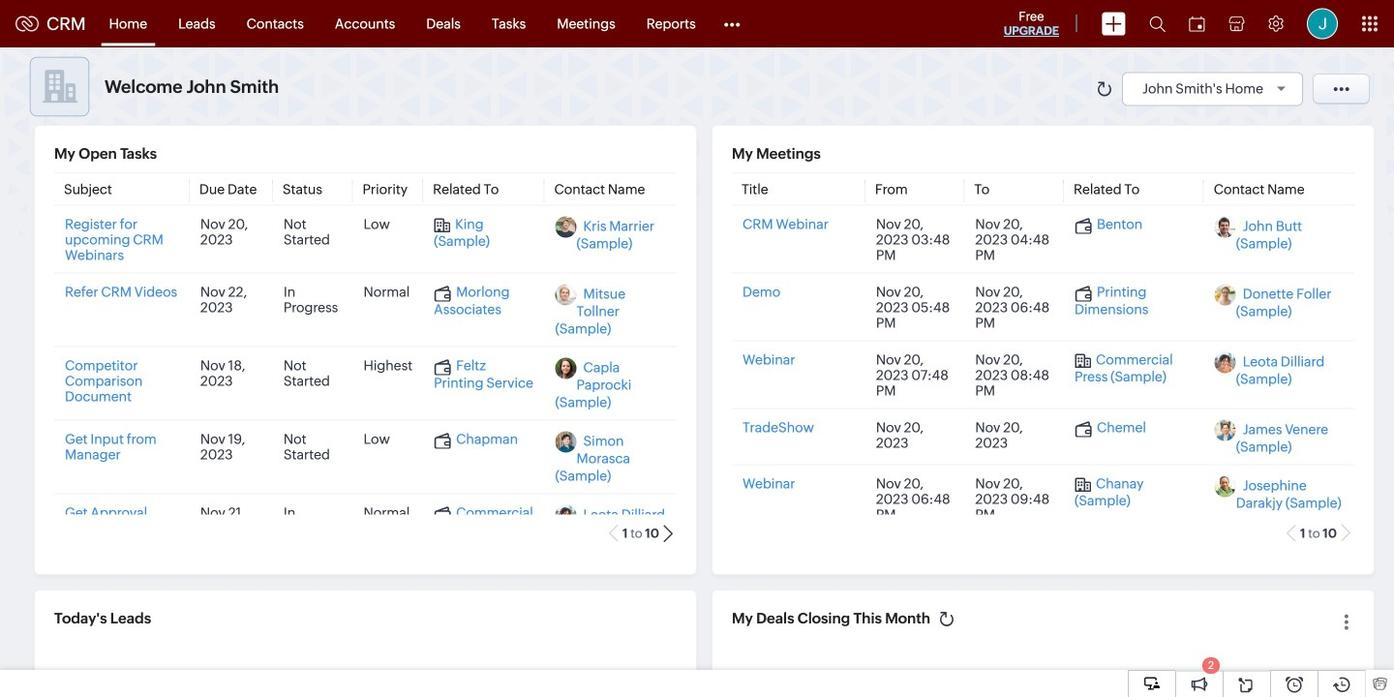 Task type: locate. For each thing, give the bounding box(es) containing it.
Other Modules field
[[712, 8, 753, 39]]

create menu element
[[1090, 0, 1138, 47]]

search image
[[1150, 15, 1166, 32]]

create menu image
[[1102, 12, 1126, 35]]

logo image
[[15, 16, 39, 31]]

profile element
[[1296, 0, 1350, 47]]



Task type: describe. For each thing, give the bounding box(es) containing it.
search element
[[1138, 0, 1178, 47]]

calendar image
[[1189, 16, 1206, 31]]

profile image
[[1307, 8, 1338, 39]]



Task type: vqa. For each thing, say whether or not it's contained in the screenshot.
the Calendar ICON
yes



